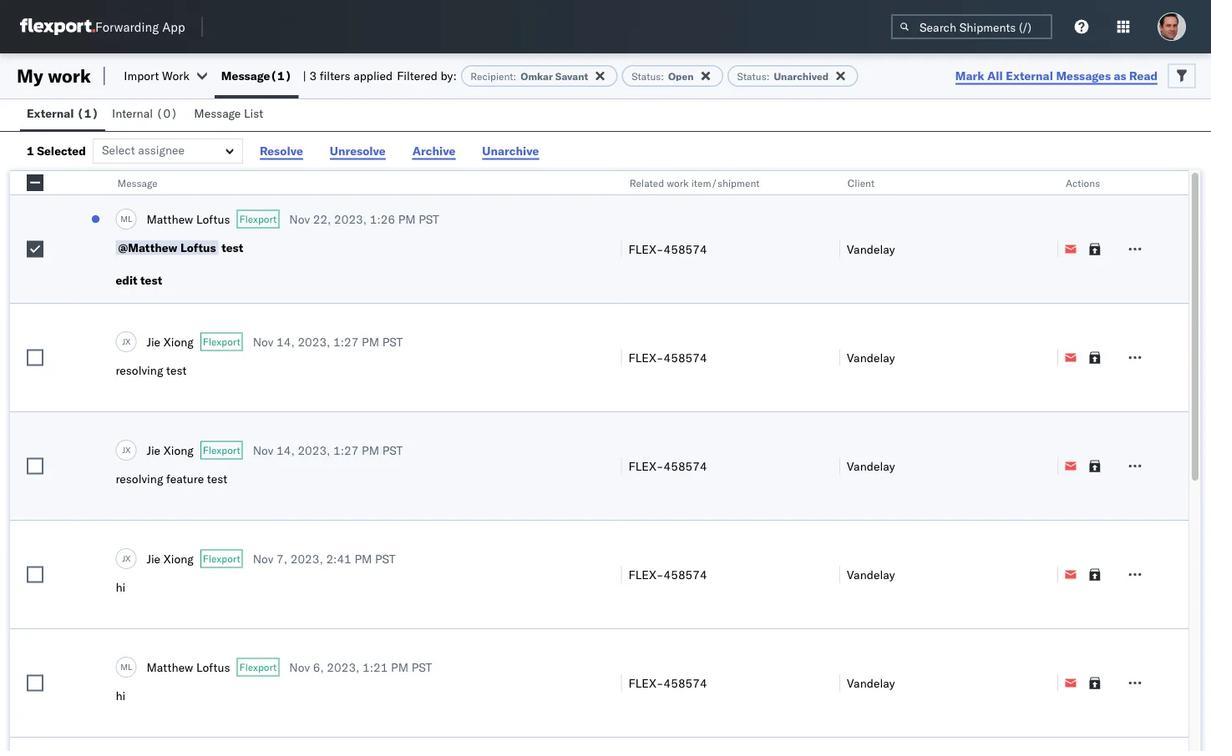 Task type: locate. For each thing, give the bounding box(es) containing it.
2 status from the left
[[737, 70, 767, 82]]

nov
[[289, 212, 310, 226], [253, 335, 273, 349], [253, 443, 273, 458], [253, 552, 273, 567], [289, 661, 310, 675]]

1 vertical spatial m
[[120, 662, 128, 673]]

jie for feature
[[147, 443, 160, 458]]

pm
[[398, 212, 416, 226], [362, 335, 379, 349], [362, 443, 379, 458], [355, 552, 372, 567], [391, 661, 409, 675]]

1 1:27 from the top
[[333, 335, 359, 349]]

matthew loftus
[[147, 212, 230, 226], [147, 661, 230, 675]]

jie xiong
[[147, 335, 194, 349], [147, 443, 194, 458], [147, 552, 194, 567]]

hi for jie xiong
[[116, 581, 126, 595]]

4 vandelay from the top
[[847, 568, 895, 582]]

unarchive button
[[472, 139, 549, 164]]

(1) inside button
[[77, 106, 99, 121]]

6,
[[313, 661, 324, 675]]

0 vertical spatial matthew
[[147, 212, 193, 226]]

pst
[[419, 212, 439, 226], [382, 335, 403, 349], [382, 443, 403, 458], [375, 552, 396, 567], [412, 661, 432, 675]]

0 vertical spatial j x
[[122, 337, 131, 347]]

internal (0) button
[[105, 99, 187, 131]]

jie down resolving feature test on the bottom left of page
[[147, 552, 160, 567]]

4 resize handle column header from the left
[[1038, 171, 1058, 752]]

loftus
[[196, 212, 230, 226], [180, 241, 216, 255], [196, 661, 230, 675]]

message inside button
[[194, 106, 241, 121]]

0 vertical spatial 1:27
[[333, 335, 359, 349]]

0 horizontal spatial status
[[632, 70, 661, 82]]

1 vertical spatial work
[[667, 177, 689, 189]]

0 horizontal spatial external
[[27, 106, 74, 121]]

0 vertical spatial matthew loftus
[[147, 212, 230, 226]]

1 hi from the top
[[116, 581, 126, 595]]

2 jie xiong from the top
[[147, 443, 194, 458]]

jie up resolving test
[[147, 335, 160, 349]]

resize handle column header for message
[[601, 171, 621, 752]]

2 xiong from the top
[[164, 443, 194, 458]]

0 vertical spatial hi
[[116, 581, 126, 595]]

flex- 458574
[[629, 242, 707, 256], [629, 350, 707, 365], [629, 459, 707, 474], [629, 568, 707, 582], [629, 676, 707, 691]]

work up external (1)
[[48, 64, 91, 87]]

2 nov 14, 2023, 1:27 pm pst from the top
[[253, 443, 403, 458]]

x
[[125, 337, 131, 347], [125, 445, 131, 456], [125, 554, 131, 564]]

0 vertical spatial work
[[48, 64, 91, 87]]

2 hi from the top
[[116, 689, 126, 704]]

None checkbox
[[27, 175, 43, 191], [27, 241, 43, 258], [27, 350, 43, 366], [27, 458, 43, 475], [27, 175, 43, 191], [27, 241, 43, 258], [27, 350, 43, 366], [27, 458, 43, 475]]

1 vertical spatial 14,
[[277, 443, 295, 458]]

1 horizontal spatial work
[[667, 177, 689, 189]]

0 vertical spatial nov 14, 2023, 1:27 pm pst
[[253, 335, 403, 349]]

1 resolving from the top
[[116, 364, 163, 378]]

2 x from the top
[[125, 445, 131, 456]]

0 vertical spatial 14,
[[277, 335, 295, 349]]

1 vertical spatial nov 14, 2023, 1:27 pm pst
[[253, 443, 403, 458]]

work right related
[[667, 177, 689, 189]]

forwarding
[[95, 19, 159, 35]]

status left the unarchived
[[737, 70, 767, 82]]

: for unarchived
[[767, 70, 770, 82]]

1 j x from the top
[[122, 337, 131, 347]]

messages
[[1056, 68, 1111, 83]]

1 vertical spatial l
[[128, 662, 132, 673]]

:
[[513, 70, 516, 82], [661, 70, 664, 82], [767, 70, 770, 82]]

3 resize handle column header from the left
[[819, 171, 839, 752]]

m l
[[120, 214, 132, 224], [120, 662, 132, 673]]

1 vertical spatial matthew
[[147, 661, 193, 675]]

resize handle column header for related work item/shipment
[[819, 171, 839, 752]]

2 vertical spatial jie xiong
[[147, 552, 194, 567]]

1 vertical spatial jie
[[147, 443, 160, 458]]

1 vertical spatial j x
[[122, 445, 131, 456]]

1 vertical spatial matthew loftus
[[147, 661, 230, 675]]

1 flex- 458574 from the top
[[629, 242, 707, 256]]

1 vertical spatial hi
[[116, 689, 126, 704]]

0 vertical spatial xiong
[[164, 335, 194, 349]]

2 j x from the top
[[122, 445, 131, 456]]

forwarding app link
[[20, 18, 185, 35]]

x for feature
[[125, 445, 131, 456]]

jie xiong up resolving test
[[147, 335, 194, 349]]

3 vandelay from the top
[[847, 459, 895, 474]]

test
[[221, 241, 243, 255], [140, 273, 162, 288], [166, 364, 187, 378], [207, 472, 227, 487]]

2 vandelay from the top
[[847, 350, 895, 365]]

message down select assignee
[[117, 177, 157, 189]]

3 x from the top
[[125, 554, 131, 564]]

work
[[162, 68, 189, 83]]

0 vertical spatial jie
[[147, 335, 160, 349]]

my
[[17, 64, 43, 87]]

1 vertical spatial j
[[122, 445, 125, 456]]

2 j from the top
[[122, 445, 125, 456]]

1 vertical spatial (1)
[[77, 106, 99, 121]]

4 flex- from the top
[[629, 568, 664, 582]]

2 : from the left
[[661, 70, 664, 82]]

1 vertical spatial external
[[27, 106, 74, 121]]

0 vertical spatial resolving
[[116, 364, 163, 378]]

1 14, from the top
[[277, 335, 295, 349]]

jie for test
[[147, 335, 160, 349]]

(1) for external (1)
[[77, 106, 99, 121]]

flexport
[[239, 213, 277, 226], [203, 336, 240, 349], [203, 445, 240, 457], [203, 553, 240, 566], [239, 662, 277, 674]]

: left the open
[[661, 70, 664, 82]]

work
[[48, 64, 91, 87], [667, 177, 689, 189]]

0 vertical spatial m
[[120, 214, 128, 224]]

0 vertical spatial l
[[128, 214, 132, 224]]

external
[[1006, 68, 1053, 83], [27, 106, 74, 121]]

1
[[27, 144, 34, 158]]

0 horizontal spatial work
[[48, 64, 91, 87]]

1 vertical spatial x
[[125, 445, 131, 456]]

related work item/shipment
[[630, 177, 760, 189]]

1 vertical spatial jie xiong
[[147, 443, 194, 458]]

nov 14, 2023, 1:27 pm pst
[[253, 335, 403, 349], [253, 443, 403, 458]]

0 horizontal spatial (1)
[[77, 106, 99, 121]]

2 m from the top
[[120, 662, 128, 673]]

2 vertical spatial x
[[125, 554, 131, 564]]

1 vertical spatial xiong
[[164, 443, 194, 458]]

xiong up feature
[[164, 443, 194, 458]]

jie xiong down resolving feature test on the bottom left of page
[[147, 552, 194, 567]]

3 458574 from the top
[[664, 459, 707, 474]]

message left list
[[194, 106, 241, 121]]

0 horizontal spatial :
[[513, 70, 516, 82]]

14, for resolving test
[[277, 335, 295, 349]]

2 vertical spatial message
[[117, 177, 157, 189]]

2 jie from the top
[[147, 443, 160, 458]]

import work button
[[124, 68, 189, 83]]

m
[[120, 214, 128, 224], [120, 662, 128, 673]]

2 vertical spatial j x
[[122, 554, 131, 564]]

2 1:27 from the top
[[333, 443, 359, 458]]

recipient : omkar savant
[[471, 70, 588, 82]]

5 resize handle column header from the left
[[1169, 171, 1189, 752]]

1 horizontal spatial status
[[737, 70, 767, 82]]

resolving feature test
[[116, 472, 227, 487]]

2 horizontal spatial :
[[767, 70, 770, 82]]

client
[[848, 177, 875, 189]]

Search Shipments (/) text field
[[891, 14, 1053, 39]]

j for feature
[[122, 445, 125, 456]]

message up list
[[221, 68, 270, 83]]

(1) left internal
[[77, 106, 99, 121]]

1 vertical spatial loftus
[[180, 241, 216, 255]]

by:
[[441, 68, 457, 83]]

matthew
[[147, 212, 193, 226], [147, 661, 193, 675]]

hi
[[116, 581, 126, 595], [116, 689, 126, 704]]

edit test
[[116, 273, 162, 288]]

1 horizontal spatial :
[[661, 70, 664, 82]]

resize handle column header for actions
[[1169, 171, 1189, 752]]

2 flex- from the top
[[629, 350, 664, 365]]

resize handle column header
[[55, 171, 76, 752], [601, 171, 621, 752], [819, 171, 839, 752], [1038, 171, 1058, 752], [1169, 171, 1189, 752]]

2023,
[[334, 212, 367, 226], [298, 335, 330, 349], [298, 443, 330, 458], [290, 552, 323, 567], [327, 661, 360, 675]]

1 vertical spatial message
[[194, 106, 241, 121]]

j x
[[122, 337, 131, 347], [122, 445, 131, 456], [122, 554, 131, 564]]

(1) left |
[[270, 68, 292, 83]]

resolve
[[260, 143, 303, 158]]

@matthew loftus test
[[118, 241, 243, 255]]

2 resolving from the top
[[116, 472, 163, 487]]

status left the open
[[632, 70, 661, 82]]

(1) for message (1)
[[270, 68, 292, 83]]

1 jie xiong from the top
[[147, 335, 194, 349]]

1 j from the top
[[122, 337, 125, 347]]

2 vertical spatial loftus
[[196, 661, 230, 675]]

2:41
[[326, 552, 351, 567]]

0 vertical spatial jie xiong
[[147, 335, 194, 349]]

message (1)
[[221, 68, 292, 83]]

2 m l from the top
[[120, 662, 132, 673]]

x for test
[[125, 337, 131, 347]]

mark all external messages as read
[[955, 68, 1158, 83]]

3 : from the left
[[767, 70, 770, 82]]

1 status from the left
[[632, 70, 661, 82]]

1 jie from the top
[[147, 335, 160, 349]]

xiong up resolving test
[[164, 335, 194, 349]]

0 vertical spatial message
[[221, 68, 270, 83]]

assignee
[[138, 143, 185, 157]]

jie up resolving feature test on the bottom left of page
[[147, 443, 160, 458]]

: for open
[[661, 70, 664, 82]]

vandelay
[[847, 242, 895, 256], [847, 350, 895, 365], [847, 459, 895, 474], [847, 568, 895, 582], [847, 676, 895, 691]]

external right all
[[1006, 68, 1053, 83]]

1 horizontal spatial (1)
[[270, 68, 292, 83]]

1:26
[[370, 212, 395, 226]]

0 vertical spatial x
[[125, 337, 131, 347]]

1 vertical spatial m l
[[120, 662, 132, 673]]

j
[[122, 337, 125, 347], [122, 445, 125, 456], [122, 554, 125, 564]]

2 resize handle column header from the left
[[601, 171, 621, 752]]

nov 6, 2023, 1:21 pm pst
[[289, 661, 432, 675]]

mark
[[955, 68, 985, 83]]

status : open
[[632, 70, 694, 82]]

1 flex- from the top
[[629, 242, 664, 256]]

1:27
[[333, 335, 359, 349], [333, 443, 359, 458]]

: left omkar
[[513, 70, 516, 82]]

2 vertical spatial xiong
[[164, 552, 194, 567]]

0 vertical spatial (1)
[[270, 68, 292, 83]]

1 vertical spatial resolving
[[116, 472, 163, 487]]

1 xiong from the top
[[164, 335, 194, 349]]

1 : from the left
[[513, 70, 516, 82]]

work for related
[[667, 177, 689, 189]]

None checkbox
[[27, 567, 43, 583], [27, 675, 43, 692], [27, 567, 43, 583], [27, 675, 43, 692]]

l
[[128, 214, 132, 224], [128, 662, 132, 673]]

2 14, from the top
[[277, 443, 295, 458]]

3 flex- 458574 from the top
[[629, 459, 707, 474]]

458574
[[664, 242, 707, 256], [664, 350, 707, 365], [664, 459, 707, 474], [664, 568, 707, 582], [664, 676, 707, 691]]

5 flex- 458574 from the top
[[629, 676, 707, 691]]

2 l from the top
[[128, 662, 132, 673]]

2 vertical spatial j
[[122, 554, 125, 564]]

forwarding app
[[95, 19, 185, 35]]

0 vertical spatial external
[[1006, 68, 1053, 83]]

14,
[[277, 335, 295, 349], [277, 443, 295, 458]]

| 3 filters applied filtered by:
[[303, 68, 457, 83]]

xiong down feature
[[164, 552, 194, 567]]

external down my work
[[27, 106, 74, 121]]

j x for feature
[[122, 445, 131, 456]]

resolving
[[116, 364, 163, 378], [116, 472, 163, 487]]

1 horizontal spatial external
[[1006, 68, 1053, 83]]

2 vertical spatial jie
[[147, 552, 160, 567]]

external (1) button
[[20, 99, 105, 131]]

|
[[303, 68, 306, 83]]

archive
[[412, 143, 456, 158]]

5 458574 from the top
[[664, 676, 707, 691]]

hi for matthew loftus
[[116, 689, 126, 704]]

jie xiong for test
[[147, 335, 194, 349]]

jie xiong up resolving feature test on the bottom left of page
[[147, 443, 194, 458]]

1:27 for resolving test
[[333, 335, 359, 349]]

: left the unarchived
[[767, 70, 770, 82]]

(1)
[[270, 68, 292, 83], [77, 106, 99, 121]]

1 vertical spatial 1:27
[[333, 443, 359, 458]]

1 x from the top
[[125, 337, 131, 347]]

flex-
[[629, 242, 664, 256], [629, 350, 664, 365], [629, 459, 664, 474], [629, 568, 664, 582], [629, 676, 664, 691]]

jie
[[147, 335, 160, 349], [147, 443, 160, 458], [147, 552, 160, 567]]

0 vertical spatial m l
[[120, 214, 132, 224]]

0 vertical spatial j
[[122, 337, 125, 347]]

actions
[[1066, 177, 1101, 189]]

xiong
[[164, 335, 194, 349], [164, 443, 194, 458], [164, 552, 194, 567]]

1 nov 14, 2023, 1:27 pm pst from the top
[[253, 335, 403, 349]]

3 jie xiong from the top
[[147, 552, 194, 567]]



Task type: vqa. For each thing, say whether or not it's contained in the screenshot.
left (1)
yes



Task type: describe. For each thing, give the bounding box(es) containing it.
message for (1)
[[221, 68, 270, 83]]

select
[[102, 143, 135, 157]]

7,
[[277, 552, 287, 567]]

feature
[[166, 472, 204, 487]]

2 458574 from the top
[[664, 350, 707, 365]]

recipient
[[471, 70, 513, 82]]

internal
[[112, 106, 153, 121]]

5 vandelay from the top
[[847, 676, 895, 691]]

jie xiong for feature
[[147, 443, 194, 458]]

1 m l from the top
[[120, 214, 132, 224]]

xiong for test
[[164, 335, 194, 349]]

status for status : open
[[632, 70, 661, 82]]

: for omkar savant
[[513, 70, 516, 82]]

open
[[668, 70, 694, 82]]

unarchived
[[774, 70, 829, 82]]

edit
[[116, 273, 138, 288]]

nov 14, 2023, 1:27 pm pst for resolving test
[[253, 335, 403, 349]]

1:27 for test
[[333, 443, 359, 458]]

savant
[[555, 70, 588, 82]]

work for my
[[48, 64, 91, 87]]

message for list
[[194, 106, 241, 121]]

applied
[[353, 68, 393, 83]]

3 j from the top
[[122, 554, 125, 564]]

my work
[[17, 64, 91, 87]]

1:21
[[363, 661, 388, 675]]

5 flex- from the top
[[629, 676, 664, 691]]

j x for test
[[122, 337, 131, 347]]

3 j x from the top
[[122, 554, 131, 564]]

4 458574 from the top
[[664, 568, 707, 582]]

message list button
[[187, 99, 273, 131]]

archive button
[[402, 139, 466, 164]]

import
[[124, 68, 159, 83]]

resolving test
[[116, 364, 187, 378]]

22,
[[313, 212, 331, 226]]

app
[[162, 19, 185, 35]]

unarchive
[[482, 143, 539, 158]]

3 xiong from the top
[[164, 552, 194, 567]]

1 matthew loftus from the top
[[147, 212, 230, 226]]

1 selected
[[27, 144, 86, 158]]

3 flex- from the top
[[629, 459, 664, 474]]

2 matthew loftus from the top
[[147, 661, 230, 675]]

(0)
[[156, 106, 178, 121]]

resize handle column header for client
[[1038, 171, 1058, 752]]

message list
[[194, 106, 263, 121]]

related
[[630, 177, 664, 189]]

status for status : unarchived
[[737, 70, 767, 82]]

external (1)
[[27, 106, 99, 121]]

3
[[309, 68, 317, 83]]

nov 14, 2023, 1:27 pm pst for test
[[253, 443, 403, 458]]

filters
[[320, 68, 350, 83]]

resolving for resolving test
[[116, 364, 163, 378]]

nov 22, 2023, 1:26 pm pst
[[289, 212, 439, 226]]

resolve button
[[250, 139, 313, 164]]

1 m from the top
[[120, 214, 128, 224]]

filtered
[[397, 68, 438, 83]]

resolving for resolving feature test
[[116, 472, 163, 487]]

4 flex- 458574 from the top
[[629, 568, 707, 582]]

14, for test
[[277, 443, 295, 458]]

list
[[244, 106, 263, 121]]

import work
[[124, 68, 189, 83]]

internal (0)
[[112, 106, 178, 121]]

status : unarchived
[[737, 70, 829, 82]]

2 matthew from the top
[[147, 661, 193, 675]]

flexport. image
[[20, 18, 95, 35]]

read
[[1129, 68, 1158, 83]]

select assignee
[[102, 143, 185, 157]]

1 resize handle column header from the left
[[55, 171, 76, 752]]

1 vandelay from the top
[[847, 242, 895, 256]]

3 jie from the top
[[147, 552, 160, 567]]

j for test
[[122, 337, 125, 347]]

@matthew
[[118, 241, 177, 255]]

item/shipment
[[691, 177, 760, 189]]

as
[[1114, 68, 1127, 83]]

1 458574 from the top
[[664, 242, 707, 256]]

nov 7, 2023, 2:41 pm pst
[[253, 552, 396, 567]]

1 matthew from the top
[[147, 212, 193, 226]]

xiong for feature
[[164, 443, 194, 458]]

all
[[987, 68, 1003, 83]]

external inside external (1) button
[[27, 106, 74, 121]]

unresolve button
[[320, 139, 396, 164]]

1 l from the top
[[128, 214, 132, 224]]

omkar
[[521, 70, 553, 82]]

0 vertical spatial loftus
[[196, 212, 230, 226]]

2 flex- 458574 from the top
[[629, 350, 707, 365]]

unresolve
[[330, 143, 386, 158]]

selected
[[37, 144, 86, 158]]



